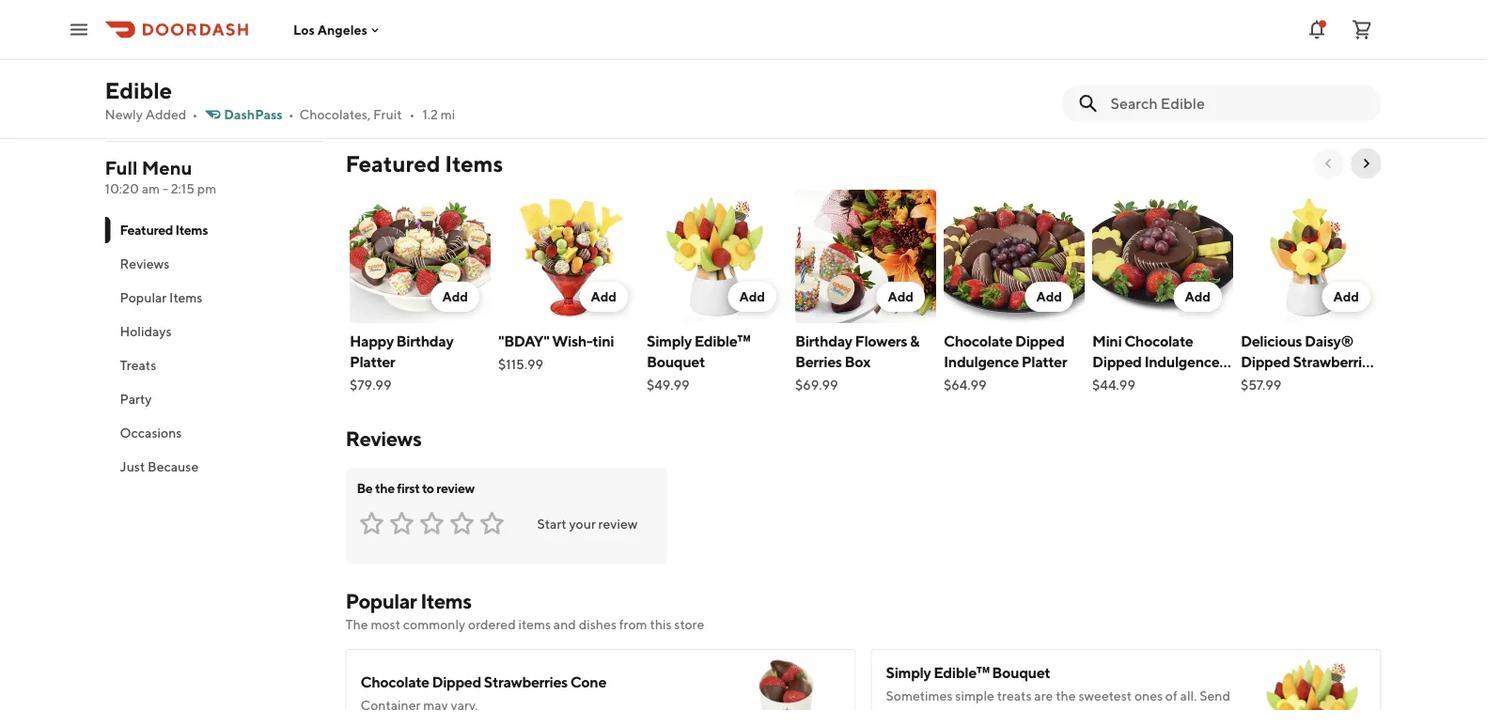 Task type: vqa. For each thing, say whether or not it's contained in the screenshot.


Task type: locate. For each thing, give the bounding box(es) containing it.
party button
[[105, 383, 323, 417]]

party
[[120, 392, 152, 407]]

featured inside heading
[[346, 150, 441, 177]]

tini
[[592, 332, 614, 350]]

• right now
[[190, 16, 195, 32]]

1 horizontal spatial strawberries
[[1293, 353, 1377, 371]]

6 add button from the left
[[1173, 282, 1222, 312]]

add button
[[431, 282, 479, 312], [579, 282, 628, 312], [728, 282, 776, 312], [876, 282, 925, 312], [1025, 282, 1073, 312], [1173, 282, 1222, 312], [1322, 282, 1371, 312]]

add button up tini
[[579, 282, 628, 312]]

"bday" wish-tini image
[[498, 190, 639, 323]]

chocolate inside the "mini chocolate dipped indulgence platter"
[[1124, 332, 1193, 350]]

occasions button
[[105, 417, 323, 450]]

1 horizontal spatial featured
[[346, 150, 441, 177]]

7 add from the left
[[1333, 289, 1359, 305]]

1 horizontal spatial birthday
[[795, 332, 852, 350]]

0 vertical spatial simply
[[646, 332, 691, 350]]

0 vertical spatial strawberries
[[1293, 353, 1377, 371]]

0 vertical spatial 2:15
[[258, 16, 282, 32]]

bouquet
[[646, 353, 705, 371], [992, 664, 1051, 682]]

$115.99
[[498, 357, 543, 372]]

0 vertical spatial added
[[145, 43, 187, 58]]

items inside "button"
[[169, 290, 203, 306]]

0 horizontal spatial platter
[[349, 353, 395, 371]]

1 horizontal spatial popular
[[346, 590, 417, 614]]

dipped left mini
[[1015, 332, 1064, 350]]

platter
[[349, 353, 395, 371], [1021, 353, 1067, 371], [1092, 374, 1138, 392]]

0 vertical spatial newly
[[105, 43, 143, 58]]

add up simply edible™ bouquet $49.99
[[739, 289, 765, 305]]

1 horizontal spatial mi
[[441, 107, 455, 122]]

0 horizontal spatial chocolate
[[361, 674, 429, 692]]

popular up most
[[346, 590, 417, 614]]

chocolate dipped indulgence platter image
[[944, 190, 1085, 323]]

mi up the 'featured items' heading
[[441, 107, 455, 122]]

1 vertical spatial featured items
[[120, 222, 208, 238]]

featured items
[[346, 150, 503, 177], [120, 222, 208, 238]]

commonly
[[403, 617, 466, 633]]

0 horizontal spatial mi
[[222, 43, 236, 58]]

reviews button
[[105, 247, 323, 281]]

platter inside chocolate dipped indulgence platter $64.99
[[1021, 353, 1067, 371]]

add button up the "mini chocolate dipped indulgence platter"
[[1173, 282, 1222, 312]]

1 horizontal spatial fruit
[[373, 107, 402, 122]]

popular up holidays
[[120, 290, 167, 306]]

dipped
[[1015, 332, 1064, 350], [1092, 353, 1142, 371], [1241, 353, 1290, 371], [432, 674, 481, 692]]

2:15 left pm
[[171, 181, 195, 197]]

and
[[554, 617, 576, 633]]

0 horizontal spatial chocolates,
[[137, 69, 208, 85]]

0 horizontal spatial fruit
[[211, 69, 240, 85]]

simply edible™ bouquet image
[[646, 190, 788, 323], [1248, 650, 1382, 711]]

chocolate dipped strawberries cone image
[[723, 650, 856, 711]]

3 add button from the left
[[728, 282, 776, 312]]

birthday flowers & berries box image
[[795, 190, 936, 323]]

add button for edible™
[[728, 282, 776, 312]]

1 newly from the top
[[105, 43, 143, 58]]

1 vertical spatial mi
[[441, 107, 455, 122]]

1.2 down closes
[[203, 43, 219, 58]]

birthday flowers & berries box $69.99
[[795, 332, 919, 393]]

chocolate dipped indulgence platter $64.99
[[944, 332, 1067, 393]]

dipped inside the "mini chocolate dipped indulgence platter"
[[1092, 353, 1142, 371]]

store
[[675, 617, 705, 633]]

- left 'petite' at bottom
[[1241, 374, 1247, 392]]

0 horizontal spatial -
[[163, 181, 168, 197]]

add button for birthday
[[431, 282, 479, 312]]

add button up daisy®
[[1322, 282, 1371, 312]]

birthday up the berries
[[795, 332, 852, 350]]

strawberries down 'items'
[[484, 674, 568, 692]]

2 added from the top
[[145, 107, 187, 122]]

newly down edible
[[105, 107, 143, 122]]

simply
[[646, 332, 691, 350], [886, 664, 931, 682]]

- right 'am' on the left top of the page
[[163, 181, 168, 197]]

reviews
[[120, 256, 170, 272], [346, 427, 422, 451]]

0 vertical spatial reviews
[[120, 256, 170, 272]]

open menu image
[[68, 18, 90, 41]]

edible™ inside simply edible™ bouquet $49.99
[[694, 332, 750, 350]]

popular
[[120, 290, 167, 306], [346, 590, 417, 614]]

strawberries down daisy®
[[1293, 353, 1377, 371]]

newly up $$
[[105, 43, 143, 58]]

dashpass •
[[224, 107, 294, 122]]

added for 1.2 mi
[[145, 43, 187, 58]]

0 horizontal spatial bouquet
[[646, 353, 705, 371]]

0 horizontal spatial edible™
[[694, 332, 750, 350]]

chocolate up $64.99
[[944, 332, 1012, 350]]

5 add button from the left
[[1025, 282, 1073, 312]]

chocolates,
[[137, 69, 208, 85], [300, 107, 371, 122]]

1 horizontal spatial chocolates,
[[300, 107, 371, 122]]

dipped inside delicious daisy® dipped strawberries - petite
[[1241, 353, 1290, 371]]

birthday
[[396, 332, 453, 350], [795, 332, 852, 350]]

add button up chocolate dipped indulgence platter $64.99
[[1025, 282, 1073, 312]]

2:15 right at
[[258, 16, 282, 32]]

mi down closes
[[222, 43, 236, 58]]

edible™
[[694, 332, 750, 350], [934, 664, 990, 682]]

now
[[159, 16, 184, 32]]

popular items button
[[105, 281, 323, 315]]

$$ • chocolates, fruit
[[105, 69, 240, 85]]

simply for simply edible™ bouquet $49.99
[[646, 332, 691, 350]]

2 birthday from the left
[[795, 332, 852, 350]]

$57.99
[[1241, 378, 1282, 393]]

featured down 'am' on the left top of the page
[[120, 222, 173, 238]]

1 vertical spatial newly
[[105, 107, 143, 122]]

add up &
[[888, 289, 914, 305]]

0 horizontal spatial popular
[[120, 290, 167, 306]]

- for delicious
[[1241, 374, 1247, 392]]

featured items down 'am' on the left top of the page
[[120, 222, 208, 238]]

birthday inside "birthday flowers & berries box $69.99"
[[795, 332, 852, 350]]

dipped up 'petite' at bottom
[[1241, 353, 1290, 371]]

1 horizontal spatial platter
[[1021, 353, 1067, 371]]

newly for newly added • 1.2 mi
[[105, 43, 143, 58]]

1 add from the left
[[442, 289, 468, 305]]

0 horizontal spatial indulgence
[[944, 353, 1019, 371]]

1.2 up the 'featured items' heading
[[423, 107, 438, 122]]

add button up happy birthday platter $79.99 on the left
[[431, 282, 479, 312]]

this
[[650, 617, 672, 633]]

indulgence inside chocolate dipped indulgence platter $64.99
[[944, 353, 1019, 371]]

chocolates, right the dashpass • at the top left of the page
[[300, 107, 371, 122]]

1 horizontal spatial featured items
[[346, 150, 503, 177]]

popular inside "button"
[[120, 290, 167, 306]]

chocolate
[[944, 332, 1012, 350], [1124, 332, 1193, 350], [361, 674, 429, 692]]

0 horizontal spatial strawberries
[[484, 674, 568, 692]]

0 horizontal spatial featured
[[120, 222, 173, 238]]

0 vertical spatial chocolates,
[[137, 69, 208, 85]]

1 horizontal spatial review
[[599, 517, 638, 532]]

chocolate for chocolate dipped strawberries cone
[[361, 674, 429, 692]]

next button of carousel image
[[1359, 156, 1374, 171]]

1 birthday from the left
[[396, 332, 453, 350]]

reviews link
[[346, 427, 422, 451]]

1 vertical spatial 2:15
[[171, 181, 195, 197]]

bouquet inside simply edible™ bouquet $49.99
[[646, 353, 705, 371]]

1 vertical spatial edible™
[[934, 664, 990, 682]]

popular inside popular items the most commonly ordered items and dishes from this store
[[346, 590, 417, 614]]

- for full
[[163, 181, 168, 197]]

1 horizontal spatial indulgence
[[1144, 353, 1219, 371]]

pm
[[284, 16, 305, 32]]

simply inside simply edible™ bouquet $49.99
[[646, 332, 691, 350]]

bouquet for simply edible™ bouquet
[[992, 664, 1051, 682]]

2 add from the left
[[590, 289, 616, 305]]

review right the to
[[437, 481, 475, 496]]

1 vertical spatial added
[[145, 107, 187, 122]]

add button up &
[[876, 282, 925, 312]]

7 add button from the left
[[1322, 282, 1371, 312]]

1 vertical spatial simply edible™ bouquet image
[[1248, 650, 1382, 711]]

chocolate right mini
[[1124, 332, 1193, 350]]

strawberries
[[1293, 353, 1377, 371], [484, 674, 568, 692]]

dipped down commonly
[[432, 674, 481, 692]]

birthday right "happy"
[[396, 332, 453, 350]]

featured
[[346, 150, 441, 177], [120, 222, 173, 238]]

chocolate down most
[[361, 674, 429, 692]]

featured down chocolates, fruit • 1.2 mi
[[346, 150, 441, 177]]

5 add from the left
[[1036, 289, 1062, 305]]

1 horizontal spatial chocolate
[[944, 332, 1012, 350]]

added down now
[[145, 43, 187, 58]]

add up chocolate dipped indulgence platter $64.99
[[1036, 289, 1062, 305]]

chocolates, down newly added • 1.2 mi
[[137, 69, 208, 85]]

4 add button from the left
[[876, 282, 925, 312]]

10:20
[[105, 181, 139, 197]]

chocolate for chocolate dipped indulgence platter $64.99
[[944, 332, 1012, 350]]

1 vertical spatial fruit
[[373, 107, 402, 122]]

0 horizontal spatial featured items
[[120, 222, 208, 238]]

0 vertical spatial 1.2
[[203, 43, 219, 58]]

1 add button from the left
[[431, 282, 479, 312]]

0 vertical spatial popular
[[120, 290, 167, 306]]

1 vertical spatial 1.2
[[423, 107, 438, 122]]

fruit
[[211, 69, 240, 85], [373, 107, 402, 122]]

1.2 for newly added • 1.2 mi
[[203, 43, 219, 58]]

1 vertical spatial reviews
[[346, 427, 422, 451]]

daisy®
[[1305, 332, 1353, 350]]

$49.99
[[646, 378, 689, 393]]

0 vertical spatial simply edible™ bouquet image
[[646, 190, 788, 323]]

start your review
[[537, 517, 638, 532]]

add for edible™
[[739, 289, 765, 305]]

holidays
[[120, 324, 172, 339]]

0 vertical spatial fruit
[[211, 69, 240, 85]]

added for •
[[145, 107, 187, 122]]

0 vertical spatial -
[[163, 181, 168, 197]]

fruit up more
[[211, 69, 240, 85]]

indulgence inside the "mini chocolate dipped indulgence platter"
[[1144, 353, 1219, 371]]

dipped down mini
[[1092, 353, 1142, 371]]

•
[[190, 16, 195, 32], [192, 43, 198, 58], [126, 69, 132, 85], [192, 107, 198, 122], [288, 107, 294, 122], [410, 107, 415, 122]]

items
[[445, 150, 503, 177], [175, 222, 208, 238], [169, 290, 203, 306], [421, 590, 472, 614]]

0 horizontal spatial 1.2
[[203, 43, 219, 58]]

- inside 'full menu 10:20 am - 2:15 pm'
[[163, 181, 168, 197]]

added down edible
[[145, 107, 187, 122]]

1 vertical spatial popular
[[346, 590, 417, 614]]

your
[[569, 517, 596, 532]]

0 horizontal spatial simply edible™ bouquet image
[[646, 190, 788, 323]]

0 horizontal spatial 2:15
[[171, 181, 195, 197]]

box
[[844, 353, 870, 371]]

reviews up popular items
[[120, 256, 170, 272]]

the
[[375, 481, 395, 496]]

1 vertical spatial bouquet
[[992, 664, 1051, 682]]

just because button
[[105, 450, 323, 484]]

&
[[910, 332, 919, 350]]

am
[[142, 181, 160, 197]]

popular items
[[120, 290, 203, 306]]

fruit up the 'featured items' heading
[[373, 107, 402, 122]]

1 added from the top
[[145, 43, 187, 58]]

2 newly from the top
[[105, 107, 143, 122]]

add
[[442, 289, 468, 305], [590, 289, 616, 305], [739, 289, 765, 305], [888, 289, 914, 305], [1036, 289, 1062, 305], [1185, 289, 1211, 305], [1333, 289, 1359, 305]]

chocolate inside chocolate dipped indulgence platter $64.99
[[944, 332, 1012, 350]]

- inside delicious daisy® dipped strawberries - petite
[[1241, 374, 1247, 392]]

1 horizontal spatial simply
[[886, 664, 931, 682]]

1 horizontal spatial 1.2
[[423, 107, 438, 122]]

2:15
[[258, 16, 282, 32], [171, 181, 195, 197]]

$69.99
[[795, 378, 838, 393]]

dipped inside chocolate dipped indulgence platter $64.99
[[1015, 332, 1064, 350]]

be the first to review
[[357, 481, 475, 496]]

6 add from the left
[[1185, 289, 1211, 305]]

1 horizontal spatial -
[[1241, 374, 1247, 392]]

1 vertical spatial simply
[[886, 664, 931, 682]]

0 horizontal spatial birthday
[[396, 332, 453, 350]]

2 horizontal spatial platter
[[1092, 374, 1138, 392]]

featured items heading
[[346, 149, 503, 179]]

delicious daisy® dipped strawberries - petite image
[[1241, 190, 1382, 323]]

0 vertical spatial review
[[437, 481, 475, 496]]

1.2 for chocolates, fruit • 1.2 mi
[[423, 107, 438, 122]]

full menu 10:20 am - 2:15 pm
[[105, 157, 217, 197]]

add button for dipped
[[1025, 282, 1073, 312]]

review right your
[[599, 517, 638, 532]]

add button up simply edible™ bouquet $49.99
[[728, 282, 776, 312]]

because
[[148, 459, 199, 475]]

2 horizontal spatial chocolate
[[1124, 332, 1193, 350]]

review
[[437, 481, 475, 496], [599, 517, 638, 532]]

add up daisy®
[[1333, 289, 1359, 305]]

0 horizontal spatial reviews
[[120, 256, 170, 272]]

3 add from the left
[[739, 289, 765, 305]]

los angeles button
[[293, 22, 383, 37]]

1 horizontal spatial edible™
[[934, 664, 990, 682]]

2 add button from the left
[[579, 282, 628, 312]]

1 vertical spatial -
[[1241, 374, 1247, 392]]

1 indulgence from the left
[[944, 353, 1019, 371]]

mini
[[1092, 332, 1122, 350]]

0 vertical spatial featured
[[346, 150, 441, 177]]

1.2
[[203, 43, 219, 58], [423, 107, 438, 122]]

0 vertical spatial edible™
[[694, 332, 750, 350]]

popular for popular items the most commonly ordered items and dishes from this store
[[346, 590, 417, 614]]

0 horizontal spatial simply
[[646, 332, 691, 350]]

add button for wish-
[[579, 282, 628, 312]]

• right $$
[[126, 69, 132, 85]]

0 vertical spatial bouquet
[[646, 353, 705, 371]]

2:15 inside 'full menu 10:20 am - 2:15 pm'
[[171, 181, 195, 197]]

indulgence
[[944, 353, 1019, 371], [1144, 353, 1219, 371]]

items inside heading
[[445, 150, 503, 177]]

0 vertical spatial mi
[[222, 43, 236, 58]]

add for birthday
[[442, 289, 468, 305]]

newly
[[105, 43, 143, 58], [105, 107, 143, 122]]

occasions
[[120, 425, 182, 441]]

featured items down chocolates, fruit • 1.2 mi
[[346, 150, 503, 177]]

reviews up the
[[346, 427, 422, 451]]

add up the "mini chocolate dipped indulgence platter"
[[1185, 289, 1211, 305]]

add for dipped
[[1036, 289, 1062, 305]]

2 indulgence from the left
[[1144, 353, 1219, 371]]

add up happy birthday platter $79.99 on the left
[[442, 289, 468, 305]]

1 horizontal spatial bouquet
[[992, 664, 1051, 682]]

add up tini
[[590, 289, 616, 305]]

4 add from the left
[[888, 289, 914, 305]]

1 vertical spatial strawberries
[[484, 674, 568, 692]]



Task type: describe. For each thing, give the bounding box(es) containing it.
mini chocolate dipped indulgence platter image
[[1092, 190, 1233, 323]]

1 horizontal spatial 2:15
[[258, 16, 282, 32]]

bouquet for simply edible™ bouquet $49.99
[[646, 353, 705, 371]]

ordered
[[468, 617, 516, 633]]

0 horizontal spatial review
[[437, 481, 475, 496]]

open now
[[122, 16, 184, 32]]

$79.99
[[349, 378, 391, 393]]

treats
[[120, 358, 156, 373]]

popular for popular items
[[120, 290, 167, 306]]

1 horizontal spatial simply edible™ bouquet image
[[1248, 650, 1382, 711]]

mi for chocolates, fruit • 1.2 mi
[[441, 107, 455, 122]]

menu
[[142, 157, 192, 179]]

edible™ for simply edible™ bouquet $49.99
[[694, 332, 750, 350]]

edible™ for simply edible™ bouquet
[[934, 664, 990, 682]]

los angeles
[[293, 22, 368, 37]]

$$
[[105, 69, 120, 85]]

0 items, open order cart image
[[1351, 18, 1374, 41]]

1 horizontal spatial reviews
[[346, 427, 422, 451]]

just
[[120, 459, 145, 475]]

first
[[397, 481, 420, 496]]

just because
[[120, 459, 199, 475]]

• up the 'featured items' heading
[[410, 107, 415, 122]]

• up $$ • chocolates, fruit at top left
[[192, 43, 198, 58]]

dashpass
[[224, 107, 283, 122]]

open
[[122, 16, 156, 32]]

"bday"
[[498, 332, 549, 350]]

holidays button
[[105, 315, 323, 349]]

simply edible™ bouquet
[[886, 664, 1051, 682]]

"bday" wish-tini $115.99
[[498, 332, 614, 372]]

mi for newly added • 1.2 mi
[[222, 43, 236, 58]]

start
[[537, 517, 567, 532]]

edible
[[105, 77, 172, 103]]

berries
[[795, 353, 842, 371]]

1 vertical spatial review
[[599, 517, 638, 532]]

$64.99
[[944, 378, 987, 393]]

newly for newly added •
[[105, 107, 143, 122]]

add for wish-
[[590, 289, 616, 305]]

petite
[[1249, 374, 1290, 392]]

most
[[371, 617, 401, 633]]

flowers
[[855, 332, 907, 350]]

0 vertical spatial featured items
[[346, 150, 503, 177]]

Item Search search field
[[1111, 93, 1367, 114]]

previous button of carousel image
[[1322, 156, 1337, 171]]

happy birthday platter $79.99
[[349, 332, 453, 393]]

• left more
[[192, 107, 198, 122]]

full
[[105, 157, 138, 179]]

at
[[243, 16, 255, 32]]

see more
[[185, 102, 243, 118]]

dishes
[[579, 617, 617, 633]]

mini chocolate dipped indulgence platter
[[1092, 332, 1219, 392]]

angeles
[[318, 22, 368, 37]]

closes
[[201, 16, 241, 32]]

newly added •
[[105, 107, 198, 122]]

chocolates, fruit • 1.2 mi
[[300, 107, 455, 122]]

wish-
[[552, 332, 592, 350]]

los
[[293, 22, 315, 37]]

add for flowers
[[888, 289, 914, 305]]

treats button
[[105, 349, 323, 383]]

• closes at 2:15 pm
[[190, 16, 305, 32]]

simply for simply edible™ bouquet
[[886, 664, 931, 682]]

reviews inside "button"
[[120, 256, 170, 272]]

$44.99
[[1092, 378, 1135, 393]]

to
[[422, 481, 434, 496]]

see
[[185, 102, 208, 118]]

1 vertical spatial featured
[[120, 222, 173, 238]]

newly added • 1.2 mi
[[105, 43, 236, 58]]

chocolate dipped strawberries cone
[[361, 674, 607, 692]]

the
[[346, 617, 368, 633]]

be
[[357, 481, 373, 496]]

birthday inside happy birthday platter $79.99
[[396, 332, 453, 350]]

from
[[619, 617, 648, 633]]

• right dashpass
[[288, 107, 294, 122]]

delicious daisy® dipped strawberries - petite
[[1241, 332, 1377, 392]]

platter inside happy birthday platter $79.99
[[349, 353, 395, 371]]

notification bell image
[[1306, 18, 1329, 41]]

cone
[[571, 674, 607, 692]]

1 vertical spatial chocolates,
[[300, 107, 371, 122]]

see more button
[[106, 95, 322, 125]]

add button for flowers
[[876, 282, 925, 312]]

more
[[211, 102, 243, 118]]

delicious
[[1241, 332, 1302, 350]]

popular items the most commonly ordered items and dishes from this store
[[346, 590, 705, 633]]

happy birthday platter image
[[349, 190, 490, 323]]

pm
[[197, 181, 217, 197]]

platter inside the "mini chocolate dipped indulgence platter"
[[1092, 374, 1138, 392]]

simply edible™ bouquet $49.99
[[646, 332, 750, 393]]

strawberries inside delicious daisy® dipped strawberries - petite
[[1293, 353, 1377, 371]]

happy
[[349, 332, 393, 350]]

items inside popular items the most commonly ordered items and dishes from this store
[[421, 590, 472, 614]]

items
[[519, 617, 551, 633]]



